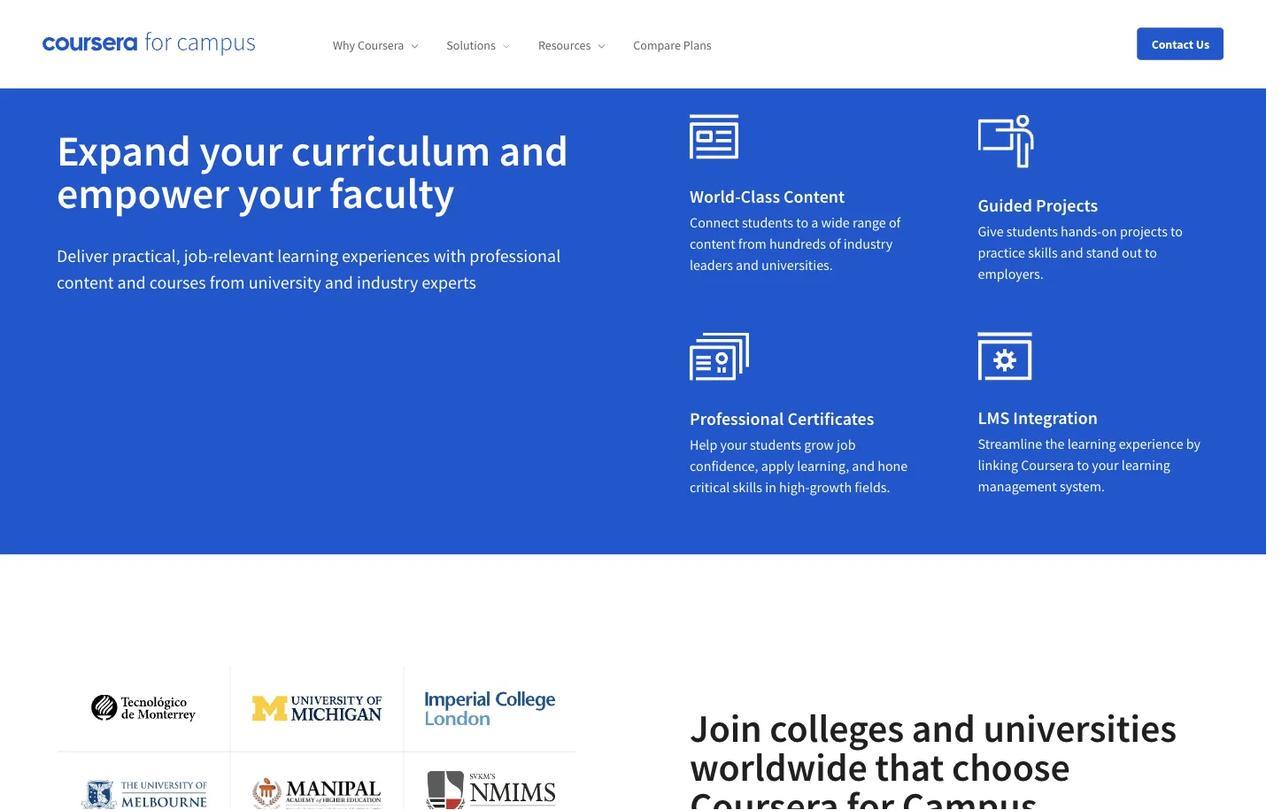 Task type: locate. For each thing, give the bounding box(es) containing it.
0 vertical spatial of
[[889, 214, 901, 232]]

on
[[1102, 223, 1117, 241]]

1 horizontal spatial skills
[[1028, 244, 1058, 262]]

industry inside world-class content connect students to a wide range of content  from hundreds of industry leaders and universities.
[[844, 235, 893, 253]]

0 horizontal spatial skills
[[733, 479, 763, 496]]

industry for and
[[357, 271, 418, 293]]

1 horizontal spatial industry
[[844, 235, 893, 253]]

grow
[[804, 436, 834, 454]]

your inside the lms integration streamline the learning experience by linking coursera to your learning management system.
[[1092, 457, 1119, 474]]

coursera right why
[[358, 37, 404, 53]]

0 vertical spatial learning
[[277, 244, 338, 267]]

of down wide
[[829, 235, 841, 253]]

leaders
[[690, 256, 733, 274]]

wide
[[821, 214, 850, 232]]

why coursera link
[[333, 37, 418, 53]]

learning
[[277, 244, 338, 267], [1068, 435, 1116, 453], [1122, 457, 1170, 474]]

industry down experiences
[[357, 271, 418, 293]]

content down deliver
[[57, 271, 114, 293]]

resources link
[[538, 37, 605, 53]]

hands-
[[1061, 223, 1102, 241]]

plans
[[683, 37, 712, 53]]

join colleges and universities worldwide that choose coursera for campus
[[690, 704, 1177, 810]]

from for relevant
[[210, 271, 245, 293]]

industry down range
[[844, 235, 893, 253]]

projects
[[1120, 223, 1168, 241]]

0 vertical spatial skills
[[1028, 244, 1058, 262]]

0 vertical spatial coursera
[[358, 37, 404, 53]]

courses
[[149, 271, 206, 293]]

skills up employers.
[[1028, 244, 1058, 262]]

lms integration streamline the learning experience by linking coursera to your learning management system.
[[978, 407, 1201, 496]]

1 vertical spatial industry
[[357, 271, 418, 293]]

students inside world-class content connect students to a wide range of content  from hundreds of industry leaders and universities.
[[742, 214, 793, 232]]

students up practice at the top right of the page
[[1007, 223, 1058, 241]]

1 vertical spatial skills
[[733, 479, 763, 496]]

from down 'relevant'
[[210, 271, 245, 293]]

world-
[[690, 185, 741, 207]]

to
[[796, 214, 809, 232], [1171, 223, 1183, 241], [1145, 244, 1157, 262], [1077, 457, 1089, 474]]

professional certificates help your students grow job confidence, apply learning, and hone critical skills in high-growth fields.
[[690, 407, 908, 496]]

universities.
[[762, 256, 833, 274]]

learning for system.
[[1068, 435, 1116, 453]]

1 horizontal spatial coursera
[[690, 782, 839, 810]]

industry
[[844, 235, 893, 253], [357, 271, 418, 293]]

and inside guided projects give students hands-on projects to practice skills and stand out to employers.
[[1061, 244, 1083, 262]]

university
[[249, 271, 321, 293]]

1 horizontal spatial content
[[690, 235, 736, 253]]

worldwide
[[690, 743, 868, 792]]

icon website image
[[690, 115, 739, 159]]

by
[[1186, 435, 1201, 453]]

contact us button
[[1138, 28, 1224, 60]]

coursera down join
[[690, 782, 839, 810]]

0 horizontal spatial industry
[[357, 271, 418, 293]]

and
[[499, 124, 568, 177], [1061, 244, 1083, 262], [736, 256, 759, 274], [117, 271, 146, 293], [325, 271, 353, 293], [852, 457, 875, 475], [912, 704, 976, 753]]

0 vertical spatial content
[[690, 235, 736, 253]]

the
[[1045, 435, 1065, 453]]

students inside professional certificates help your students grow job confidence, apply learning, and hone critical skills in high-growth fields.
[[750, 436, 802, 454]]

certificates
[[788, 407, 874, 430]]

students for class
[[742, 214, 793, 232]]

contact us
[[1152, 36, 1210, 52]]

2 horizontal spatial coursera
[[1021, 457, 1074, 474]]

to left a
[[796, 214, 809, 232]]

of right range
[[889, 214, 901, 232]]

and inside expand your curriculum and empower your faculty
[[499, 124, 568, 177]]

content
[[690, 235, 736, 253], [57, 271, 114, 293]]

from down connect
[[738, 235, 767, 253]]

skills left in
[[733, 479, 763, 496]]

system.
[[1060, 478, 1105, 496]]

professional
[[690, 407, 784, 430]]

learning for and
[[277, 244, 338, 267]]

management
[[978, 478, 1057, 496]]

learning right "the"
[[1068, 435, 1116, 453]]

hone
[[878, 457, 908, 475]]

0 horizontal spatial from
[[210, 271, 245, 293]]

skills inside professional certificates help your students grow job confidence, apply learning, and hone critical skills in high-growth fields.
[[733, 479, 763, 496]]

solutions link
[[447, 37, 510, 53]]

1 horizontal spatial learning
[[1068, 435, 1116, 453]]

streamline
[[978, 435, 1042, 453]]

2 horizontal spatial learning
[[1122, 457, 1170, 474]]

coursera
[[358, 37, 404, 53], [1021, 457, 1074, 474], [690, 782, 839, 810]]

0 vertical spatial industry
[[844, 235, 893, 253]]

out
[[1122, 244, 1142, 262]]

growth
[[810, 479, 852, 496]]

industry inside deliver practical, job-relevant learning experiences with professional content and courses from university and industry experts
[[357, 271, 418, 293]]

from
[[738, 235, 767, 253], [210, 271, 245, 293]]

class
[[741, 185, 780, 207]]

1 horizontal spatial from
[[738, 235, 767, 253]]

campus
[[902, 782, 1037, 810]]

projects
[[1036, 194, 1098, 216]]

1 vertical spatial of
[[829, 235, 841, 253]]

1 horizontal spatial of
[[889, 214, 901, 232]]

university of michigan image
[[252, 696, 382, 721]]

us
[[1196, 36, 1210, 52]]

learning inside deliver practical, job-relevant learning experiences with professional content and courses from university and industry experts
[[277, 244, 338, 267]]

practice
[[978, 244, 1025, 262]]

content inside world-class content connect students to a wide range of content  from hundreds of industry leaders and universities.
[[690, 235, 736, 253]]

with
[[433, 244, 466, 267]]

expand
[[57, 124, 191, 177]]

from inside deliver practical, job-relevant learning experiences with professional content and courses from university and industry experts
[[210, 271, 245, 293]]

coursera down "the"
[[1021, 457, 1074, 474]]

1 vertical spatial content
[[57, 271, 114, 293]]

1 vertical spatial coursera
[[1021, 457, 1074, 474]]

for
[[847, 782, 894, 810]]

critical
[[690, 479, 730, 496]]

2 vertical spatial coursera
[[690, 782, 839, 810]]

your
[[199, 124, 283, 177], [238, 166, 321, 219], [720, 436, 747, 454], [1092, 457, 1119, 474]]

fields.
[[855, 479, 890, 496]]

0 horizontal spatial learning
[[277, 244, 338, 267]]

2 vertical spatial learning
[[1122, 457, 1170, 474]]

learning down experience
[[1122, 457, 1170, 474]]

0 horizontal spatial of
[[829, 235, 841, 253]]

apply
[[761, 457, 794, 475]]

to inside the lms integration streamline the learning experience by linking coursera to your learning management system.
[[1077, 457, 1089, 474]]

of
[[889, 214, 901, 232], [829, 235, 841, 253]]

students
[[742, 214, 793, 232], [1007, 223, 1058, 241], [750, 436, 802, 454]]

that
[[875, 743, 944, 792]]

skills
[[1028, 244, 1058, 262], [733, 479, 763, 496]]

confidence,
[[690, 457, 758, 475]]

curriculum
[[291, 124, 491, 177]]

the university of melbourne image
[[79, 759, 208, 810]]

employers.
[[978, 265, 1044, 283]]

students down class at top right
[[742, 214, 793, 232]]

content up leaders
[[690, 235, 736, 253]]

0 horizontal spatial content
[[57, 271, 114, 293]]

0 horizontal spatial coursera
[[358, 37, 404, 53]]

and inside world-class content connect students to a wide range of content  from hundreds of industry leaders and universities.
[[736, 256, 759, 274]]

0 vertical spatial from
[[738, 235, 767, 253]]

to up 'system.' at bottom
[[1077, 457, 1089, 474]]

learning up university
[[277, 244, 338, 267]]

linking
[[978, 457, 1018, 474]]

1 vertical spatial from
[[210, 271, 245, 293]]

students up apply at the right of the page
[[750, 436, 802, 454]]

1 vertical spatial learning
[[1068, 435, 1116, 453]]

world-class content connect students to a wide range of content  from hundreds of industry leaders and universities.
[[690, 185, 901, 274]]

from inside world-class content connect students to a wide range of content  from hundreds of industry leaders and universities.
[[738, 235, 767, 253]]

coursera inside the join colleges and universities worldwide that choose coursera for campus
[[690, 782, 839, 810]]

manipal university image
[[252, 777, 382, 810]]



Task type: vqa. For each thing, say whether or not it's contained in the screenshot.


Task type: describe. For each thing, give the bounding box(es) containing it.
connect
[[690, 214, 739, 232]]

lms
[[978, 407, 1010, 429]]

coursera inside the lms integration streamline the learning experience by linking coursera to your learning management system.
[[1021, 457, 1074, 474]]

imperial college london image
[[425, 691, 555, 726]]

relevant
[[213, 244, 274, 267]]

to inside world-class content connect students to a wide range of content  from hundreds of industry leaders and universities.
[[796, 214, 809, 232]]

integration
[[1013, 407, 1098, 429]]

learning,
[[797, 457, 849, 475]]

compare
[[633, 37, 681, 53]]

tecnológico de monterrey image
[[79, 695, 209, 723]]

universities
[[983, 704, 1177, 753]]

to right out
[[1145, 244, 1157, 262]]

guided projects icon image
[[978, 115, 1034, 168]]

in
[[765, 479, 777, 496]]

resources
[[538, 37, 591, 53]]

contact
[[1152, 36, 1194, 52]]

your inside professional certificates help your students grow job confidence, apply learning, and hone critical skills in high-growth fields.
[[720, 436, 747, 454]]

job
[[837, 436, 856, 454]]

professional
[[470, 244, 561, 267]]

empower
[[57, 166, 229, 219]]

content inside deliver practical, job-relevant learning experiences with professional content and courses from university and industry experts
[[57, 271, 114, 293]]

industry for of
[[844, 235, 893, 253]]

nmims image
[[425, 771, 555, 810]]

practical,
[[112, 244, 180, 267]]

colleges
[[770, 704, 904, 753]]

give
[[978, 223, 1004, 241]]

content
[[784, 185, 845, 207]]

choose
[[952, 743, 1070, 792]]

why
[[333, 37, 355, 53]]

hundreds
[[770, 235, 826, 253]]

experts
[[422, 271, 476, 293]]

compare plans
[[633, 37, 712, 53]]

to right projects
[[1171, 223, 1183, 241]]

integration icon image
[[978, 333, 1032, 380]]

guided projects give students hands-on projects to practice skills and stand out to employers.
[[978, 194, 1183, 283]]

experiences
[[342, 244, 430, 267]]

world-class content image
[[690, 333, 750, 381]]

faculty
[[330, 166, 455, 219]]

stand
[[1086, 244, 1119, 262]]

why coursera
[[333, 37, 404, 53]]

students inside guided projects give students hands-on projects to practice skills and stand out to employers.
[[1007, 223, 1058, 241]]

compare plans link
[[633, 37, 712, 53]]

solutions
[[447, 37, 496, 53]]

skills inside guided projects give students hands-on projects to practice skills and stand out to employers.
[[1028, 244, 1058, 262]]

coursera for campus image
[[43, 32, 255, 56]]

a
[[811, 214, 819, 232]]

high-
[[779, 479, 810, 496]]

guided
[[978, 194, 1033, 216]]

from for connect
[[738, 235, 767, 253]]

and inside professional certificates help your students grow job confidence, apply learning, and hone critical skills in high-growth fields.
[[852, 457, 875, 475]]

range
[[853, 214, 886, 232]]

join
[[690, 704, 762, 753]]

students for certificates
[[750, 436, 802, 454]]

deliver
[[57, 244, 108, 267]]

experience
[[1119, 435, 1184, 453]]

help
[[690, 436, 718, 454]]

expand your curriculum and empower your faculty
[[57, 124, 568, 219]]

and inside the join colleges and universities worldwide that choose coursera for campus
[[912, 704, 976, 753]]

deliver practical, job-relevant learning experiences with professional content and courses from university and industry experts
[[57, 244, 561, 293]]

job-
[[184, 244, 213, 267]]



